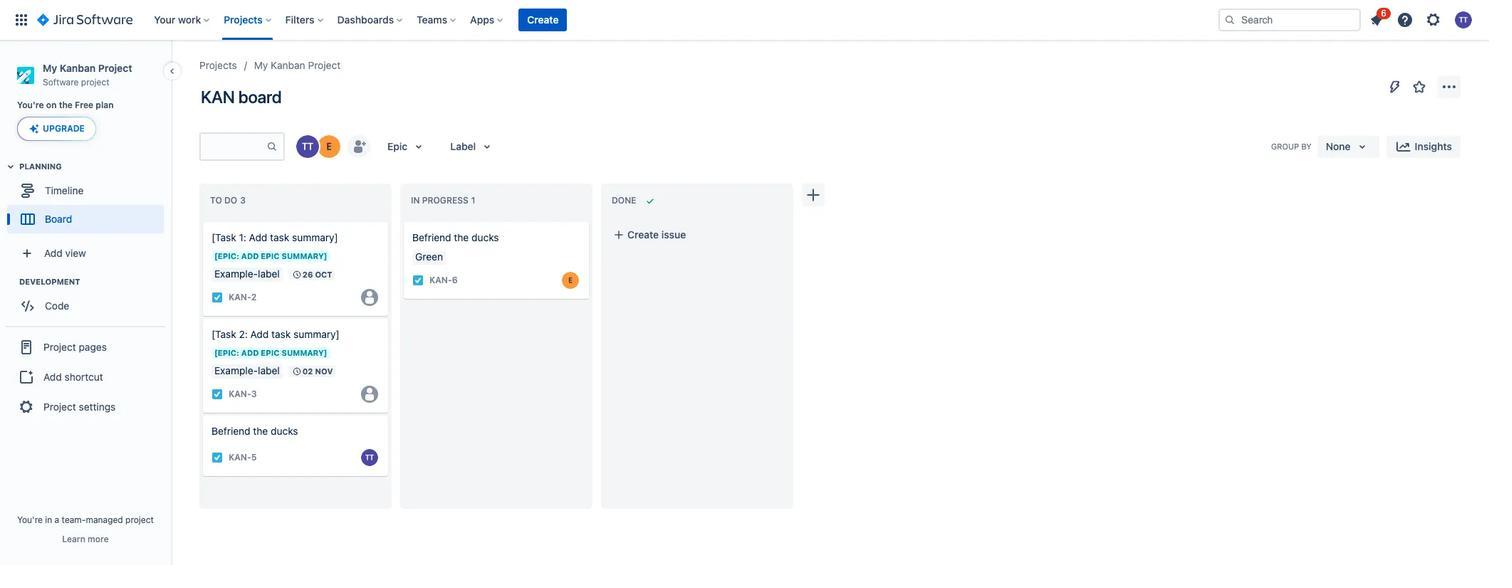 Task type: vqa. For each thing, say whether or not it's contained in the screenshot.
Board link on the top
yes



Task type: locate. For each thing, give the bounding box(es) containing it.
project right managed
[[125, 515, 154, 526]]

1 vertical spatial you're
[[17, 515, 43, 526]]

befriend the ducks down the progress
[[412, 232, 499, 244]]

project up plan on the left top of the page
[[98, 62, 132, 74]]

create issue button
[[605, 222, 790, 248]]

2 [task from the top
[[212, 328, 236, 341]]

automations menu button icon image
[[1387, 78, 1404, 95]]

my for my kanban project
[[254, 59, 268, 71]]

0 horizontal spatial ducks
[[271, 425, 298, 437]]

create left issue
[[628, 229, 659, 241]]

my
[[254, 59, 268, 71], [43, 62, 57, 74]]

befriend the ducks
[[412, 232, 499, 244], [212, 425, 298, 437]]

add shortcut
[[43, 371, 103, 383]]

[task left 2:
[[212, 328, 236, 341]]

task image for [task 1: add task summary]
[[212, 292, 223, 303]]

in
[[45, 515, 52, 526]]

1 unassigned image from the top
[[361, 289, 378, 306]]

1 horizontal spatial ducks
[[472, 232, 499, 244]]

your work
[[154, 14, 201, 26]]

kanban up software
[[60, 62, 96, 74]]

6
[[1382, 8, 1387, 19], [452, 275, 458, 286]]

unassigned image for [task 1: add task summary]
[[361, 289, 378, 306]]

1 [task from the top
[[212, 232, 236, 244]]

oct
[[315, 270, 332, 279]]

group
[[6, 326, 165, 428]]

26 october 2023 image
[[291, 269, 303, 281]]

5
[[251, 453, 257, 463]]

1 horizontal spatial create
[[628, 229, 659, 241]]

help image
[[1397, 11, 1414, 28]]

kan- for 1:
[[229, 292, 251, 303]]

1 task image from the top
[[212, 292, 223, 303]]

projects
[[224, 14, 263, 26], [199, 59, 237, 71]]

add left the shortcut
[[43, 371, 62, 383]]

kan
[[201, 87, 235, 107]]

6 inside 'link'
[[452, 275, 458, 286]]

befriend the ducks up 5
[[212, 425, 298, 437]]

1 vertical spatial the
[[454, 232, 469, 244]]

projects up projects link
[[224, 14, 263, 26]]

1 vertical spatial unassigned image
[[361, 386, 378, 403]]

task right 1:
[[270, 232, 289, 244]]

task image for kan-6
[[412, 275, 424, 286]]

you're left 'on'
[[17, 100, 44, 111]]

[task 1: add task summary]
[[212, 232, 338, 244]]

1 vertical spatial summary]
[[294, 328, 340, 341]]

you're in a team-managed project
[[17, 515, 154, 526]]

create issue image down to
[[194, 212, 212, 229]]

create issue image
[[194, 212, 212, 229], [395, 212, 412, 229]]

project inside my kanban project software project
[[98, 62, 132, 74]]

add inside dropdown button
[[44, 247, 63, 259]]

0 horizontal spatial kanban
[[60, 62, 96, 74]]

1 vertical spatial ducks
[[271, 425, 298, 437]]

task image left kan-3 link
[[212, 389, 223, 400]]

create for create issue
[[628, 229, 659, 241]]

0 vertical spatial ducks
[[472, 232, 499, 244]]

0 horizontal spatial create
[[527, 14, 559, 26]]

task for 1:
[[270, 232, 289, 244]]

my up software
[[43, 62, 57, 74]]

task right 2:
[[271, 328, 291, 341]]

in progress
[[411, 195, 469, 206]]

1 vertical spatial befriend
[[212, 425, 250, 437]]

add
[[249, 232, 267, 244], [44, 247, 63, 259], [250, 328, 269, 341], [43, 371, 62, 383]]

project up plan on the left top of the page
[[81, 77, 109, 87]]

projects inside dropdown button
[[224, 14, 263, 26]]

kan-2
[[229, 292, 257, 303]]

create
[[527, 14, 559, 26], [628, 229, 659, 241]]

2 unassigned image from the top
[[361, 386, 378, 403]]

code link
[[7, 292, 164, 321]]

0 vertical spatial 6
[[1382, 8, 1387, 19]]

projects up kan
[[199, 59, 237, 71]]

task image
[[212, 292, 223, 303], [212, 389, 223, 400]]

1 vertical spatial [task
[[212, 328, 236, 341]]

task image left kan-6 'link'
[[412, 275, 424, 286]]

0 vertical spatial task image
[[412, 275, 424, 286]]

settings image
[[1425, 11, 1443, 28]]

0 vertical spatial create
[[527, 14, 559, 26]]

group by
[[1271, 142, 1312, 151]]

0 horizontal spatial my
[[43, 62, 57, 74]]

1 horizontal spatial task image
[[412, 275, 424, 286]]

to do element
[[210, 195, 249, 206]]

1 horizontal spatial the
[[253, 425, 268, 437]]

project settings
[[43, 401, 116, 413]]

[task 2: add task summary]
[[212, 328, 340, 341]]

3
[[251, 389, 257, 400]]

create inside create issue button
[[628, 229, 659, 241]]

your profile and settings image
[[1455, 11, 1472, 28]]

shortcut
[[65, 371, 103, 383]]

create issue image for befriend the ducks
[[395, 212, 412, 229]]

0 horizontal spatial befriend
[[212, 425, 250, 437]]

the
[[59, 100, 73, 111], [454, 232, 469, 244], [253, 425, 268, 437]]

the up 5
[[253, 425, 268, 437]]

you're on the free plan
[[17, 100, 114, 111]]

create inside 'create' button
[[527, 14, 559, 26]]

2
[[251, 292, 257, 303]]

kanban
[[271, 59, 305, 71], [60, 62, 96, 74]]

0 horizontal spatial befriend the ducks
[[212, 425, 298, 437]]

1 horizontal spatial befriend
[[412, 232, 451, 244]]

add left view
[[44, 247, 63, 259]]

unassigned image
[[361, 289, 378, 306], [361, 386, 378, 403]]

0 vertical spatial projects
[[224, 14, 263, 26]]

my kanban project link
[[254, 57, 341, 74]]

create button
[[519, 9, 567, 31]]

code
[[45, 300, 69, 312]]

1 vertical spatial projects
[[199, 59, 237, 71]]

1 horizontal spatial create issue image
[[395, 212, 412, 229]]

board
[[45, 213, 72, 225]]

task
[[270, 232, 289, 244], [271, 328, 291, 341]]

create issue image down in at the top left of the page
[[395, 212, 412, 229]]

Search this board text field
[[201, 134, 266, 160]]

task image
[[412, 275, 424, 286], [212, 452, 223, 464]]

project
[[81, 77, 109, 87], [125, 515, 154, 526]]

appswitcher icon image
[[13, 11, 30, 28]]

project pages link
[[6, 332, 165, 364]]

0 horizontal spatial 6
[[452, 275, 458, 286]]

1 horizontal spatial befriend the ducks
[[412, 232, 499, 244]]

0 vertical spatial [task
[[212, 232, 236, 244]]

0 horizontal spatial create issue image
[[194, 212, 212, 229]]

kan-
[[430, 275, 452, 286], [229, 292, 251, 303], [229, 389, 251, 400], [229, 453, 251, 463]]

1 you're from the top
[[17, 100, 44, 111]]

nov
[[315, 367, 333, 376]]

2 create issue image from the left
[[395, 212, 412, 229]]

my kanban project software project
[[43, 62, 132, 87]]

pages
[[79, 341, 107, 353]]

task image left kan-5 link
[[212, 452, 223, 464]]

my up board
[[254, 59, 268, 71]]

software
[[43, 77, 79, 87]]

the down the progress
[[454, 232, 469, 244]]

add shortcut button
[[6, 364, 165, 392]]

kanban up board
[[271, 59, 305, 71]]

group containing project pages
[[6, 326, 165, 428]]

create right apps dropdown button at top
[[527, 14, 559, 26]]

1 vertical spatial task image
[[212, 389, 223, 400]]

done
[[612, 195, 636, 206]]

0 vertical spatial you're
[[17, 100, 44, 111]]

0 vertical spatial unassigned image
[[361, 289, 378, 306]]

add inside button
[[43, 371, 62, 383]]

1 vertical spatial task
[[271, 328, 291, 341]]

1 horizontal spatial 6
[[1382, 8, 1387, 19]]

the right 'on'
[[59, 100, 73, 111]]

add right 1:
[[249, 232, 267, 244]]

0 vertical spatial summary]
[[292, 232, 338, 244]]

assignee: eloisefrancis23 image
[[562, 272, 579, 289]]

learn more button
[[62, 534, 109, 546]]

managed
[[86, 515, 123, 526]]

befriend down in progress
[[412, 232, 451, 244]]

0 horizontal spatial the
[[59, 100, 73, 111]]

project
[[308, 59, 341, 71], [98, 62, 132, 74], [43, 341, 76, 353], [43, 401, 76, 413]]

label button
[[442, 135, 505, 158]]

summary]
[[292, 232, 338, 244], [294, 328, 340, 341]]

1 horizontal spatial my
[[254, 59, 268, 71]]

my inside my kanban project software project
[[43, 62, 57, 74]]

summary] up 26 oct
[[292, 232, 338, 244]]

1 horizontal spatial project
[[125, 515, 154, 526]]

kanban inside my kanban project software project
[[60, 62, 96, 74]]

0 vertical spatial project
[[81, 77, 109, 87]]

you're for you're on the free plan
[[17, 100, 44, 111]]

timeline
[[45, 184, 84, 197]]

work
[[178, 14, 201, 26]]

planning
[[19, 162, 62, 171]]

project inside my kanban project software project
[[81, 77, 109, 87]]

development image
[[2, 274, 19, 291]]

02 november 2023 image
[[291, 366, 303, 378], [291, 366, 303, 378]]

1 vertical spatial create
[[628, 229, 659, 241]]

you're left the in
[[17, 515, 43, 526]]

ducks
[[472, 232, 499, 244], [271, 425, 298, 437]]

task image left the kan-2 link
[[212, 292, 223, 303]]

0 vertical spatial befriend the ducks
[[412, 232, 499, 244]]

my for my kanban project software project
[[43, 62, 57, 74]]

summary] up 02 nov
[[294, 328, 340, 341]]

[task left 1:
[[212, 232, 236, 244]]

primary element
[[9, 0, 1219, 40]]

banner
[[0, 0, 1490, 40]]

2 task image from the top
[[212, 389, 223, 400]]

you're
[[17, 100, 44, 111], [17, 515, 43, 526]]

2 vertical spatial the
[[253, 425, 268, 437]]

2 you're from the top
[[17, 515, 43, 526]]

kan-6 link
[[430, 275, 458, 287]]

1 create issue image from the left
[[194, 212, 212, 229]]

planning group
[[7, 161, 170, 238]]

kan- inside 'link'
[[430, 275, 452, 286]]

befriend up kan-5
[[212, 425, 250, 437]]

0 horizontal spatial project
[[81, 77, 109, 87]]

0 vertical spatial the
[[59, 100, 73, 111]]

0 vertical spatial task image
[[212, 292, 223, 303]]

0 horizontal spatial task image
[[212, 452, 223, 464]]

1 vertical spatial task image
[[212, 452, 223, 464]]

notifications image
[[1368, 11, 1386, 28]]

befriend
[[412, 232, 451, 244], [212, 425, 250, 437]]

1 vertical spatial 6
[[452, 275, 458, 286]]

jira software image
[[37, 11, 133, 28], [37, 11, 133, 28]]

1 horizontal spatial kanban
[[271, 59, 305, 71]]

0 vertical spatial task
[[270, 232, 289, 244]]



Task type: describe. For each thing, give the bounding box(es) containing it.
epic button
[[379, 135, 436, 158]]

issue
[[662, 229, 686, 241]]

kan- for the
[[430, 275, 452, 286]]

insights button
[[1387, 135, 1461, 158]]

free
[[75, 100, 93, 111]]

board link
[[7, 205, 164, 234]]

my kanban project
[[254, 59, 341, 71]]

kan-3
[[229, 389, 257, 400]]

summary] for [task 1: add task summary]
[[292, 232, 338, 244]]

6 inside 'banner'
[[1382, 8, 1387, 19]]

summary] for [task 2: add task summary]
[[294, 328, 340, 341]]

task image for kan-5
[[212, 452, 223, 464]]

2:
[[239, 328, 248, 341]]

filters
[[285, 14, 315, 26]]

in
[[411, 195, 420, 206]]

2 horizontal spatial the
[[454, 232, 469, 244]]

kanban for my kanban project
[[271, 59, 305, 71]]

star kan board image
[[1411, 78, 1428, 95]]

projects button
[[220, 9, 277, 31]]

project settings link
[[6, 392, 165, 423]]

1 vertical spatial project
[[125, 515, 154, 526]]

26 oct
[[303, 270, 332, 279]]

terry turtle image
[[296, 135, 319, 158]]

more image
[[1441, 78, 1458, 95]]

do
[[224, 195, 237, 206]]

task for 2:
[[271, 328, 291, 341]]

kan- for 2:
[[229, 389, 251, 400]]

projects for projects dropdown button
[[224, 14, 263, 26]]

[task for [task 1: add task summary]
[[212, 232, 236, 244]]

teams
[[417, 14, 447, 26]]

eloisefrancis23 image
[[318, 135, 341, 158]]

unassigned image for [task 2: add task summary]
[[361, 386, 378, 403]]

kan-5
[[229, 453, 257, 463]]

a
[[55, 515, 59, 526]]

kanban for my kanban project software project
[[60, 62, 96, 74]]

more
[[88, 534, 109, 545]]

create issue
[[628, 229, 686, 241]]

filters button
[[281, 9, 329, 31]]

label
[[450, 140, 476, 152]]

settings
[[79, 401, 116, 413]]

02 nov
[[303, 367, 333, 376]]

apps
[[470, 14, 495, 26]]

insights image
[[1395, 138, 1412, 155]]

upgrade
[[43, 123, 85, 134]]

team-
[[62, 515, 86, 526]]

kan-2 link
[[229, 292, 257, 304]]

kan-6
[[430, 275, 458, 286]]

teams button
[[413, 9, 462, 31]]

26 october 2023 image
[[291, 269, 303, 281]]

Search field
[[1219, 9, 1361, 31]]

on
[[46, 100, 57, 111]]

apps button
[[466, 9, 509, 31]]

in progress element
[[411, 195, 478, 206]]

1:
[[239, 232, 246, 244]]

add view
[[44, 247, 86, 259]]

by
[[1302, 142, 1312, 151]]

task image for [task 2: add task summary]
[[212, 389, 223, 400]]

1 vertical spatial befriend the ducks
[[212, 425, 298, 437]]

projects link
[[199, 57, 237, 74]]

0 vertical spatial befriend
[[412, 232, 451, 244]]

timeline link
[[7, 177, 164, 205]]

development
[[19, 277, 80, 287]]

development group
[[7, 277, 170, 325]]

dashboards
[[337, 14, 394, 26]]

banner containing your work
[[0, 0, 1490, 40]]

add view button
[[9, 240, 162, 268]]

assignee: terry turtle image
[[361, 449, 378, 466]]

project up add shortcut
[[43, 341, 76, 353]]

view
[[65, 247, 86, 259]]

create column image
[[805, 187, 822, 204]]

insights
[[1415, 140, 1452, 152]]

upgrade button
[[18, 118, 95, 141]]

board
[[238, 87, 282, 107]]

add right 2:
[[250, 328, 269, 341]]

add people image
[[350, 138, 368, 155]]

project pages
[[43, 341, 107, 353]]

plan
[[96, 100, 114, 111]]

to
[[210, 195, 222, 206]]

dashboards button
[[333, 9, 408, 31]]

learn
[[62, 534, 85, 545]]

your
[[154, 14, 175, 26]]

to do
[[210, 195, 237, 206]]

create issue image for [task 1: add task summary]
[[194, 212, 212, 229]]

search image
[[1225, 14, 1236, 26]]

kan-5 link
[[229, 452, 257, 464]]

progress
[[422, 195, 469, 206]]

kan board
[[201, 87, 282, 107]]

02
[[303, 367, 313, 376]]

project down add shortcut
[[43, 401, 76, 413]]

planning image
[[2, 158, 19, 175]]

you're for you're in a team-managed project
[[17, 515, 43, 526]]

project down filters popup button
[[308, 59, 341, 71]]

group
[[1271, 142, 1299, 151]]

[task for [task 2: add task summary]
[[212, 328, 236, 341]]

epic
[[388, 140, 408, 152]]

create for create
[[527, 14, 559, 26]]

your work button
[[150, 9, 215, 31]]

26
[[303, 270, 313, 279]]

projects for projects link
[[199, 59, 237, 71]]

learn more
[[62, 534, 109, 545]]

kan-3 link
[[229, 389, 257, 401]]



